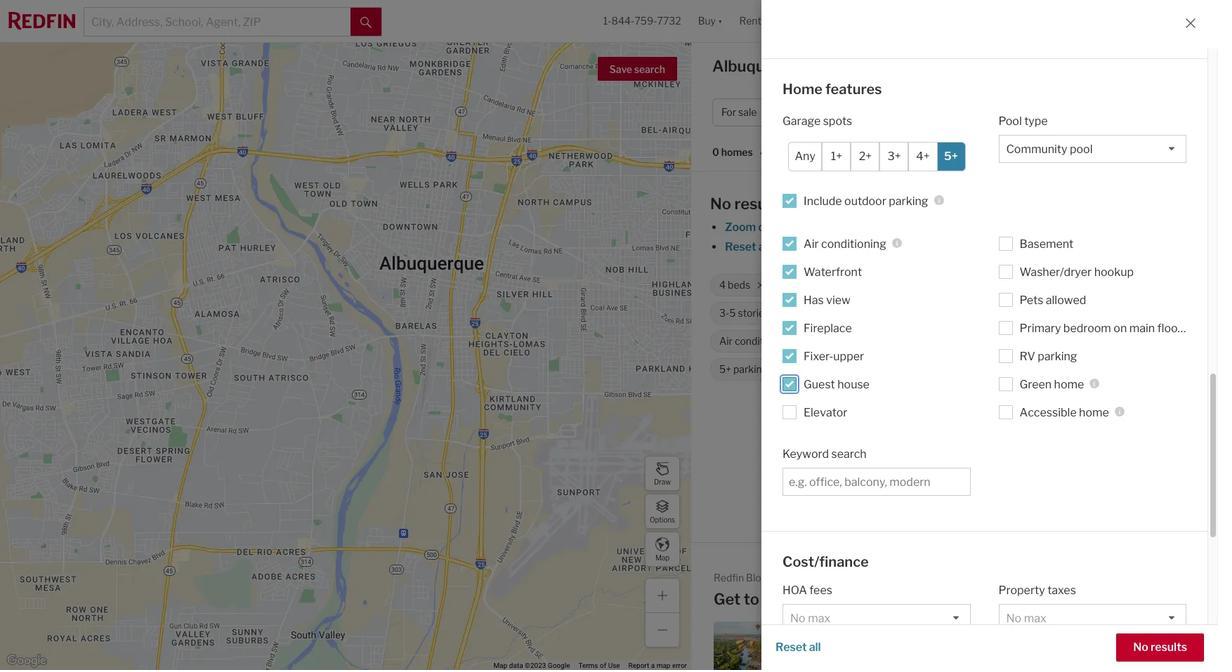 Task type: describe. For each thing, give the bounding box(es) containing it.
0 vertical spatial spots
[[823, 114, 853, 128]]

green home
[[1020, 378, 1084, 391]]

map for map
[[656, 553, 670, 562]]

2 horizontal spatial ft.
[[1085, 279, 1095, 291]]

4+ baths
[[788, 279, 827, 291]]

0 vertical spatial guest
[[1084, 335, 1112, 347]]

price/sq.
[[783, 647, 830, 661]]

0 vertical spatial 2023
[[859, 307, 884, 319]]

for sale
[[722, 106, 757, 118]]

green
[[1020, 378, 1052, 391]]

home features
[[783, 81, 882, 98]]

draw
[[654, 477, 671, 486]]

neighborhoods:
[[815, 650, 883, 661]]

1 vertical spatial guest
[[804, 378, 835, 391]]

sort
[[770, 146, 791, 158]]

redfin blog get to know albuquerque, nm
[[714, 572, 934, 609]]

google
[[548, 662, 570, 670]]

no inside button
[[1134, 641, 1149, 654]]

2 filters from the left
[[924, 240, 955, 254]]

homes inside "zoom out reset all filters or remove one of your filters below to see more homes"
[[1056, 240, 1092, 254]]

5+ radio
[[937, 142, 966, 171]]

to inside 7 home remodeling projects to boost your property value in albuquerque
[[1094, 644, 1103, 654]]

community pool
[[1019, 307, 1095, 319]]

fixer-upper
[[804, 350, 864, 363]]

value
[[1096, 656, 1120, 667]]

hookup
[[1094, 265, 1134, 279]]

your
[[898, 240, 922, 254]]

search for save search
[[634, 63, 665, 75]]

pets
[[1020, 293, 1044, 307]]

submit search image
[[360, 17, 372, 28]]

1+
[[831, 150, 843, 163]]

draw button
[[645, 456, 680, 491]]

report a map error
[[629, 662, 687, 670]]

1 vertical spatial of
[[600, 662, 607, 670]]

2023 inside 10 popular albuquerque neighborhoods: where to live in albuquerque in 2023
[[911, 662, 935, 670]]

home for green home
[[1054, 378, 1084, 391]]

map region
[[0, 0, 772, 670]]

parking for 5+ parking spots
[[734, 364, 768, 375]]

home for accessible home
[[1079, 406, 1109, 419]]

ft.-
[[1026, 279, 1039, 291]]

4+ inside button
[[984, 106, 997, 118]]

0 horizontal spatial spots
[[770, 364, 796, 375]]

2,000
[[981, 279, 1009, 291]]

know
[[763, 590, 803, 609]]

built 2022-2023
[[807, 307, 884, 319]]

/
[[979, 106, 982, 118]]

•
[[760, 147, 763, 159]]

fireplace
[[804, 321, 852, 335]]

beds
[[728, 279, 751, 291]]

accessible
[[1020, 406, 1077, 419]]

3-5 stories
[[720, 307, 770, 319]]

your
[[1133, 644, 1152, 654]]

©2023
[[525, 662, 546, 670]]

844-
[[612, 15, 635, 27]]

map button
[[645, 532, 680, 567]]

0 horizontal spatial home
[[783, 81, 823, 98]]

4+ for 4+ baths
[[788, 279, 799, 291]]

2+ radio
[[851, 142, 880, 171]]

albuquerque down neighborhoods:
[[844, 662, 900, 670]]

0 vertical spatial results
[[735, 195, 785, 213]]

a
[[651, 662, 655, 670]]

terms of use
[[579, 662, 620, 670]]

parking for rv parking
[[1038, 350, 1078, 363]]

reset inside "zoom out reset all filters or remove one of your filters below to see more homes"
[[725, 240, 756, 254]]

baths
[[802, 279, 827, 291]]

more
[[1026, 240, 1053, 254]]

data
[[509, 662, 523, 670]]

759-
[[635, 15, 657, 27]]

0 vertical spatial guest house
[[1084, 335, 1142, 347]]

primary bedroom on main floor
[[1020, 321, 1182, 335]]

option group containing any
[[788, 142, 966, 171]]

elevator
[[804, 406, 848, 419]]

or
[[807, 240, 818, 254]]

e.g. office, balcony, modern text field
[[789, 475, 964, 489]]

save search
[[610, 63, 665, 75]]

10
[[815, 638, 826, 648]]

google image
[[4, 652, 50, 670]]

remove 5+ parking spots image
[[803, 365, 812, 374]]

main
[[1130, 321, 1155, 335]]

0
[[713, 146, 719, 158]]

all inside button
[[809, 641, 821, 654]]

live
[[815, 662, 833, 670]]

terms
[[579, 662, 598, 670]]

cost/finance
[[783, 553, 869, 570]]

recommended button
[[793, 146, 878, 159]]

remove
[[821, 240, 860, 254]]

reset all filters button
[[724, 240, 805, 254]]

bd
[[965, 106, 977, 118]]

1 horizontal spatial parking
[[889, 194, 929, 208]]

7 home remodeling projects to boost your property value in albuquerque link
[[955, 622, 1179, 670]]

albuquerque, inside 'redfin blog get to know albuquerque, nm'
[[806, 590, 905, 609]]

0 vertical spatial albuquerque,
[[713, 57, 811, 75]]

boost
[[1105, 644, 1131, 654]]

map for map data ©2023 google
[[494, 662, 508, 670]]

pool
[[999, 114, 1022, 128]]

sale
[[924, 57, 956, 75]]

keyword search
[[783, 447, 867, 461]]

5+ for 5+ parking spots
[[720, 364, 731, 375]]

1 vertical spatial house
[[838, 378, 870, 391]]

nm inside 'redfin blog get to know albuquerque, nm'
[[908, 590, 934, 609]]

1 vertical spatial conditioning
[[735, 335, 792, 347]]

2+
[[859, 150, 872, 163]]

fees
[[810, 584, 833, 597]]

sort :
[[770, 146, 793, 158]]

map
[[657, 662, 671, 670]]

1 filters from the left
[[773, 240, 804, 254]]

0 homes •
[[713, 146, 763, 159]]

see
[[1005, 240, 1023, 254]]

0 horizontal spatial nm
[[815, 57, 841, 75]]

albuquerque up where
[[863, 638, 918, 648]]

hoa
[[783, 584, 807, 597]]

remove 4 bd / 4+ ba image
[[1017, 108, 1025, 117]]

remove 4 beds image
[[757, 281, 765, 289]]

4 for 4 bd / 4+ ba
[[956, 106, 963, 118]]

0 horizontal spatial property
[[999, 584, 1045, 597]]

0 horizontal spatial no
[[710, 195, 731, 213]]

0 vertical spatial conditioning
[[821, 237, 887, 250]]

type
[[1025, 114, 1048, 128]]

stories
[[738, 307, 770, 319]]

washer/dryer hookup
[[1020, 265, 1134, 279]]

to inside 10 popular albuquerque neighborhoods: where to live in albuquerque in 2023
[[916, 650, 925, 661]]

where
[[885, 650, 914, 661]]

pool
[[1075, 307, 1095, 319]]

750-1,000 sq. ft.
[[865, 279, 942, 291]]

fixer-
[[804, 350, 834, 363]]

have view
[[1000, 335, 1047, 347]]



Task type: locate. For each thing, give the bounding box(es) containing it.
guest house down on
[[1084, 335, 1142, 347]]

5+ inside radio
[[944, 150, 958, 163]]

features
[[826, 81, 882, 98]]

guest house
[[1084, 335, 1142, 347], [804, 378, 870, 391]]

view for has view
[[826, 293, 851, 307]]

homes up washer/dryer hookup in the right of the page
[[1056, 240, 1092, 254]]

list box for taxes
[[999, 604, 1187, 632]]

all
[[759, 240, 771, 254], [809, 641, 821, 654]]

1 horizontal spatial view
[[1025, 335, 1047, 347]]

guest house down fixer-upper at right bottom
[[804, 378, 870, 391]]

1 horizontal spatial conditioning
[[821, 237, 887, 250]]

list box up 10 popular albuquerque neighborhoods: where to live in albuquerque in 2023
[[783, 604, 971, 632]]

0 horizontal spatial ft.
[[833, 647, 844, 661]]

ft. up "live"
[[833, 647, 844, 661]]

view up 2022-
[[826, 293, 851, 307]]

1 horizontal spatial no results
[[1134, 641, 1188, 654]]

ft. left the lot
[[1085, 279, 1095, 291]]

0 horizontal spatial reset
[[725, 240, 756, 254]]

search
[[634, 63, 665, 75], [832, 447, 867, 461]]

options button
[[645, 494, 680, 529]]

1 horizontal spatial reset
[[776, 641, 807, 654]]

to inside 'redfin blog get to know albuquerque, nm'
[[744, 590, 759, 609]]

to left see
[[991, 240, 1002, 254]]

1 vertical spatial no
[[1134, 641, 1149, 654]]

0 vertical spatial home
[[783, 81, 823, 98]]

:
[[791, 146, 793, 158]]

1 horizontal spatial home
[[1063, 632, 1089, 642]]

1 horizontal spatial results
[[1151, 641, 1188, 654]]

list box for type
[[999, 135, 1187, 163]]

save
[[610, 63, 632, 75]]

1 vertical spatial albuquerque,
[[806, 590, 905, 609]]

lot
[[1097, 279, 1109, 291]]

0 vertical spatial nm
[[815, 57, 841, 75]]

no results inside no results button
[[1134, 641, 1188, 654]]

4
[[956, 106, 963, 118], [720, 279, 726, 291]]

4+ radio
[[909, 142, 938, 171]]

2 horizontal spatial in
[[1122, 656, 1130, 667]]

1 horizontal spatial filters
[[924, 240, 955, 254]]

2022-
[[831, 307, 859, 319]]

air left remove
[[804, 237, 819, 250]]

1 vertical spatial map
[[494, 662, 508, 670]]

parking up "zoom out reset all filters or remove one of your filters below to see more homes"
[[889, 194, 929, 208]]

0 horizontal spatial 4
[[720, 279, 726, 291]]

of right one
[[885, 240, 896, 254]]

750-
[[865, 279, 888, 291]]

albuquerque,
[[713, 57, 811, 75], [806, 590, 905, 609]]

0 vertical spatial air
[[804, 237, 819, 250]]

basement
[[1020, 237, 1074, 250]]

guest down the "primary bedroom on main floor"
[[1084, 335, 1112, 347]]

include outdoor parking
[[804, 194, 929, 208]]

0 horizontal spatial map
[[494, 662, 508, 670]]

4 left beds
[[720, 279, 726, 291]]

homes inside 0 homes •
[[721, 146, 753, 158]]

reset inside button
[[776, 641, 807, 654]]

0 vertical spatial 4+
[[984, 106, 997, 118]]

search inside button
[[634, 63, 665, 75]]

1+ radio
[[822, 142, 851, 171]]

use
[[608, 662, 620, 670]]

map inside button
[[656, 553, 670, 562]]

pets allowed
[[1020, 293, 1087, 307]]

0 vertical spatial map
[[656, 553, 670, 562]]

1 vertical spatial 4
[[720, 279, 726, 291]]

ft. right 1,000
[[932, 279, 942, 291]]

no results right "boost"
[[1134, 641, 1188, 654]]

0 horizontal spatial of
[[600, 662, 607, 670]]

2023
[[859, 307, 884, 319], [911, 662, 935, 670]]

1 horizontal spatial no
[[1134, 641, 1149, 654]]

no
[[710, 195, 731, 213], [1134, 641, 1149, 654]]

0 vertical spatial no
[[710, 195, 731, 213]]

4 left bd
[[956, 106, 963, 118]]

5+
[[944, 150, 958, 163], [720, 364, 731, 375]]

albuquerque inside 7 home remodeling projects to boost your property value in albuquerque
[[1056, 669, 1111, 670]]

option group
[[788, 142, 966, 171]]

sq. down washer/dryer hookup in the right of the page
[[1070, 279, 1083, 291]]

5
[[730, 307, 736, 319]]

reset left 10
[[776, 641, 807, 654]]

in right "live"
[[835, 662, 843, 670]]

1 vertical spatial air
[[720, 335, 733, 347]]

1-
[[603, 15, 612, 27]]

0 horizontal spatial view
[[826, 293, 851, 307]]

1 horizontal spatial property
[[1056, 656, 1095, 667]]

1 horizontal spatial all
[[809, 641, 821, 654]]

home up accessible home
[[1054, 378, 1084, 391]]

report a map error link
[[629, 662, 687, 670]]

1 vertical spatial all
[[809, 641, 821, 654]]

0 vertical spatial 5+
[[944, 150, 958, 163]]

1 horizontal spatial 5+
[[944, 150, 958, 163]]

all inside "zoom out reset all filters or remove one of your filters below to see more homes"
[[759, 240, 771, 254]]

property left taxes
[[999, 584, 1045, 597]]

0 horizontal spatial air conditioning
[[720, 335, 792, 347]]

2 horizontal spatial parking
[[1038, 350, 1078, 363]]

map down options
[[656, 553, 670, 562]]

reset
[[725, 240, 756, 254], [776, 641, 807, 654]]

0 horizontal spatial sq.
[[917, 279, 930, 291]]

search right save
[[634, 63, 665, 75]]

2 vertical spatial 4+
[[788, 279, 799, 291]]

hoa fees
[[783, 584, 833, 597]]

2 sq. from the left
[[1011, 279, 1024, 291]]

list box
[[999, 135, 1187, 163], [783, 604, 971, 632], [999, 604, 1187, 632], [783, 668, 866, 670], [888, 668, 971, 670], [999, 668, 1187, 670]]

filters right your
[[924, 240, 955, 254]]

redfin
[[714, 572, 744, 584]]

parking down the "stories"
[[734, 364, 768, 375]]

in down where
[[902, 662, 909, 670]]

0 vertical spatial home
[[1054, 378, 1084, 391]]

filters left the or
[[773, 240, 804, 254]]

spots right "price"
[[823, 114, 853, 128]]

0 horizontal spatial 4+
[[788, 279, 799, 291]]

homes right 0
[[721, 146, 753, 158]]

property taxes
[[999, 584, 1076, 597]]

0 vertical spatial house
[[1114, 335, 1142, 347]]

air
[[804, 237, 819, 250], [720, 335, 733, 347]]

albuquerque down green
[[985, 412, 1052, 426]]

4+ right /
[[984, 106, 997, 118]]

house down on
[[1114, 335, 1142, 347]]

1 horizontal spatial in
[[902, 662, 909, 670]]

sq.
[[917, 279, 930, 291], [1011, 279, 1024, 291], [1070, 279, 1083, 291]]

4+ left 5+ radio on the top of the page
[[917, 150, 930, 163]]

report
[[629, 662, 649, 670]]

allowed
[[1046, 293, 1087, 307]]

1 vertical spatial air conditioning
[[720, 335, 792, 347]]

1 vertical spatial home
[[1079, 406, 1109, 419]]

1 horizontal spatial guest house
[[1084, 335, 1142, 347]]

0 horizontal spatial homes
[[721, 146, 753, 158]]

house down upper
[[838, 378, 870, 391]]

1 vertical spatial search
[[832, 447, 867, 461]]

1 vertical spatial parking
[[1038, 350, 1078, 363]]

bedroom
[[1064, 321, 1112, 335]]

no up zoom
[[710, 195, 731, 213]]

3+ radio
[[880, 142, 909, 171]]

view for have view
[[1025, 335, 1047, 347]]

ba
[[999, 106, 1010, 118]]

albuquerque, up popular
[[806, 590, 905, 609]]

1 vertical spatial 5+
[[720, 364, 731, 375]]

for sale button
[[713, 98, 784, 126]]

conditioning up waterfront
[[821, 237, 887, 250]]

list box down type
[[999, 135, 1187, 163]]

zoom out reset all filters or remove one of your filters below to see more homes
[[725, 221, 1092, 254]]

zoom
[[725, 221, 756, 234]]

1 horizontal spatial 4+
[[917, 150, 930, 163]]

in for albuquerque
[[902, 662, 909, 670]]

in inside 7 home remodeling projects to boost your property value in albuquerque
[[1122, 656, 1130, 667]]

4 for 4 beds
[[720, 279, 726, 291]]

list box down where
[[888, 668, 971, 670]]

view down primary
[[1025, 335, 1047, 347]]

1 horizontal spatial 2023
[[911, 662, 935, 670]]

0 horizontal spatial 5+
[[720, 364, 731, 375]]

4 inside button
[[956, 106, 963, 118]]

map
[[656, 553, 670, 562], [494, 662, 508, 670]]

spots
[[823, 114, 853, 128], [770, 364, 796, 375]]

0 horizontal spatial no results
[[710, 195, 785, 213]]

house
[[1114, 335, 1142, 347], [838, 378, 870, 391]]

1 horizontal spatial air
[[804, 237, 819, 250]]

0 vertical spatial property
[[999, 584, 1045, 597]]

home inside 7 home remodeling projects to boost your property value in albuquerque
[[1063, 632, 1089, 642]]

for
[[722, 106, 736, 118]]

rv parking
[[1020, 350, 1078, 363]]

results
[[735, 195, 785, 213], [1151, 641, 1188, 654]]

1 vertical spatial no results
[[1134, 641, 1188, 654]]

to down blog
[[744, 590, 759, 609]]

sq. left ft.-
[[1011, 279, 1024, 291]]

5+ for 5+
[[944, 150, 958, 163]]

0 horizontal spatial in
[[835, 662, 843, 670]]

10 popular albuquerque neighborhoods: where to live in albuquerque in 2023
[[815, 638, 935, 670]]

home up "projects"
[[1063, 632, 1089, 642]]

washer/dryer
[[1020, 265, 1092, 279]]

spots left remove 5+ parking spots icon
[[770, 364, 796, 375]]

0 vertical spatial 4
[[956, 106, 963, 118]]

1 horizontal spatial guest
[[1084, 335, 1112, 347]]

1 sq. from the left
[[917, 279, 930, 291]]

garage spots
[[783, 114, 853, 128]]

City, Address, School, Agent, ZIP search field
[[84, 8, 351, 36]]

view
[[826, 293, 851, 307], [1025, 335, 1047, 347]]

0 vertical spatial air conditioning
[[804, 237, 887, 250]]

1 vertical spatial nm
[[908, 590, 934, 609]]

pool type
[[999, 114, 1048, 128]]

1 horizontal spatial house
[[1114, 335, 1142, 347]]

1 vertical spatial guest house
[[804, 378, 870, 391]]

1 horizontal spatial of
[[885, 240, 896, 254]]

to inside "zoom out reset all filters or remove one of your filters below to see more homes"
[[991, 240, 1002, 254]]

in for value
[[1122, 656, 1130, 667]]

2023 down 750-
[[859, 307, 884, 319]]

nm up where
[[908, 590, 934, 609]]

rv
[[1020, 350, 1036, 363]]

no results button
[[1117, 634, 1204, 662]]

results up out
[[735, 195, 785, 213]]

1 vertical spatial homes
[[1056, 240, 1092, 254]]

0 vertical spatial view
[[826, 293, 851, 307]]

of
[[885, 240, 896, 254], [600, 662, 607, 670]]

on
[[1114, 321, 1127, 335]]

4 bd / 4+ ba
[[956, 106, 1010, 118]]

4 bd / 4+ ba button
[[947, 98, 1036, 126]]

ad region
[[699, 450, 1211, 513]]

1 vertical spatial 4+
[[917, 150, 930, 163]]

4+
[[984, 106, 997, 118], [917, 150, 930, 163], [788, 279, 799, 291]]

property inside 7 home remodeling projects to boost your property value in albuquerque
[[1056, 656, 1095, 667]]

0 horizontal spatial search
[[634, 63, 665, 75]]

0 vertical spatial no results
[[710, 195, 785, 213]]

list box for ft.
[[783, 668, 866, 670]]

community
[[1019, 307, 1072, 319]]

1 horizontal spatial 4
[[956, 106, 963, 118]]

1 vertical spatial view
[[1025, 335, 1047, 347]]

2 horizontal spatial 4+
[[984, 106, 997, 118]]

to right where
[[916, 650, 925, 661]]

nm
[[815, 57, 841, 75], [908, 590, 934, 609]]

zoom out button
[[724, 221, 777, 234]]

homes
[[721, 146, 753, 158], [1056, 240, 1092, 254]]

home up "price"
[[783, 81, 823, 98]]

has view
[[804, 293, 851, 307]]

air down the 3-
[[720, 335, 733, 347]]

2023 down where
[[911, 662, 935, 670]]

4+ inside option
[[917, 150, 930, 163]]

accessible home
[[1020, 406, 1109, 419]]

blog
[[746, 572, 767, 584]]

below
[[957, 240, 989, 254]]

of left use
[[600, 662, 607, 670]]

1 horizontal spatial spots
[[823, 114, 853, 128]]

no results up zoom out button
[[710, 195, 785, 213]]

nm up home features
[[815, 57, 841, 75]]

3+
[[888, 150, 901, 163]]

reset down zoom
[[725, 240, 756, 254]]

in down "boost"
[[1122, 656, 1130, 667]]

ft.
[[932, 279, 942, 291], [1085, 279, 1095, 291], [833, 647, 844, 661]]

conditioning up 5+ parking spots
[[735, 335, 792, 347]]

terms of use link
[[579, 662, 620, 670]]

air conditioning up waterfront
[[804, 237, 887, 250]]

3 sq. from the left
[[1070, 279, 1083, 291]]

sale
[[739, 106, 757, 118]]

0 horizontal spatial air
[[720, 335, 733, 347]]

out
[[758, 221, 776, 234]]

no right "boost"
[[1134, 641, 1149, 654]]

Any radio
[[788, 142, 822, 171]]

list box for fees
[[783, 604, 971, 632]]

4+ left baths
[[788, 279, 799, 291]]

4+ for 4+
[[917, 150, 930, 163]]

results inside button
[[1151, 641, 1188, 654]]

guest down remove 5+ parking spots icon
[[804, 378, 835, 391]]

list box down value
[[999, 668, 1187, 670]]

map left the data
[[494, 662, 508, 670]]

search for keyword search
[[832, 447, 867, 461]]

price
[[799, 106, 823, 118]]

1 horizontal spatial map
[[656, 553, 670, 562]]

to up value
[[1094, 644, 1103, 654]]

0 horizontal spatial all
[[759, 240, 771, 254]]

1 vertical spatial home
[[1063, 632, 1089, 642]]

0 vertical spatial of
[[885, 240, 896, 254]]

albuquerque down "projects"
[[1056, 669, 1111, 670]]

results right "boost"
[[1151, 641, 1188, 654]]

5+ down the 3-
[[720, 364, 731, 375]]

0 horizontal spatial parking
[[734, 364, 768, 375]]

property down "projects"
[[1056, 656, 1095, 667]]

price button
[[789, 98, 849, 126]]

albuquerque, up for sale button
[[713, 57, 811, 75]]

7
[[1056, 632, 1062, 642]]

parking up green home
[[1038, 350, 1078, 363]]

home right accessible
[[1079, 406, 1109, 419]]

1 vertical spatial property
[[1056, 656, 1095, 667]]

sq. right 1,000
[[917, 279, 930, 291]]

search up e.g. office, balcony, modern text box
[[832, 447, 867, 461]]

1 horizontal spatial search
[[832, 447, 867, 461]]

1 vertical spatial results
[[1151, 641, 1188, 654]]

0 horizontal spatial 2023
[[859, 307, 884, 319]]

of inside "zoom out reset all filters or remove one of your filters below to see more homes"
[[885, 240, 896, 254]]

air conditioning down the "stories"
[[720, 335, 792, 347]]

5+ parking spots
[[720, 364, 796, 375]]

1 horizontal spatial ft.
[[932, 279, 942, 291]]

to
[[991, 240, 1002, 254], [744, 590, 759, 609], [1094, 644, 1103, 654], [916, 650, 925, 661]]

0 vertical spatial parking
[[889, 194, 929, 208]]

list box up "projects"
[[999, 604, 1187, 632]]

has
[[804, 293, 824, 307]]

1 horizontal spatial nm
[[908, 590, 934, 609]]

0 horizontal spatial guest
[[804, 378, 835, 391]]

reset all
[[776, 641, 821, 654]]

homes
[[844, 57, 896, 75]]

0 vertical spatial search
[[634, 63, 665, 75]]

5+ right 4+ option
[[944, 150, 958, 163]]

list box down price/sq. ft.
[[783, 668, 866, 670]]



Task type: vqa. For each thing, say whether or not it's contained in the screenshot.
fees
yes



